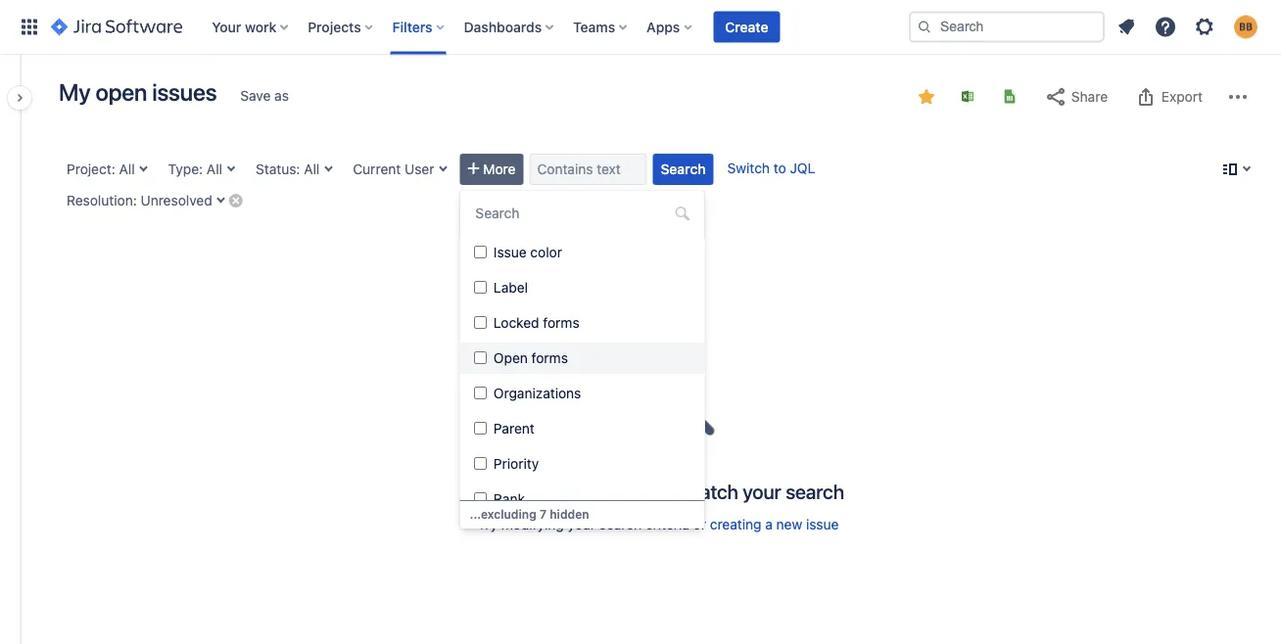 Task type: describe. For each thing, give the bounding box(es) containing it.
locked
[[493, 315, 539, 331]]

new
[[777, 517, 803, 533]]

unresolved
[[141, 193, 212, 209]]

...excluding 7 hidden
[[470, 508, 590, 521]]

filters
[[393, 19, 433, 35]]

issue
[[807, 517, 839, 533]]

share
[[1072, 89, 1108, 105]]

small image
[[919, 89, 935, 105]]

1 horizontal spatial to
[[774, 160, 787, 176]]

type:
[[168, 161, 203, 177]]

open
[[95, 78, 147, 106]]

or
[[694, 517, 707, 533]]

export
[[1162, 89, 1203, 105]]

open
[[493, 350, 528, 367]]

your profile and settings image
[[1235, 15, 1258, 39]]

type: all
[[168, 161, 222, 177]]

status: all
[[256, 161, 320, 177]]

your
[[212, 19, 241, 35]]

rank
[[493, 491, 525, 508]]

primary element
[[12, 0, 909, 54]]

1 vertical spatial issues
[[502, 480, 557, 503]]

priority
[[493, 456, 539, 472]]

teams button
[[568, 11, 635, 43]]

sidebar navigation image
[[0, 78, 43, 118]]

switch to jql link
[[728, 160, 816, 176]]

project:
[[67, 161, 115, 177]]

criteria
[[646, 517, 690, 533]]

1 vertical spatial your
[[568, 517, 596, 533]]

issue
[[493, 245, 526, 261]]

your work
[[212, 19, 277, 35]]

jql
[[790, 160, 816, 176]]

match
[[684, 480, 739, 503]]

open in microsoft excel image
[[960, 89, 976, 104]]

dashboards
[[464, 19, 542, 35]]

label
[[493, 280, 528, 296]]

0 vertical spatial your
[[743, 480, 782, 503]]

your work button
[[206, 11, 296, 43]]

forms for open forms
[[531, 350, 568, 367]]

apps
[[647, 19, 680, 35]]

banner containing your work
[[0, 0, 1282, 55]]

save
[[240, 88, 271, 104]]

1 vertical spatial search
[[600, 517, 642, 533]]

status:
[[256, 161, 300, 177]]

found
[[608, 480, 658, 503]]

teams
[[573, 19, 616, 35]]

dashboards button
[[458, 11, 562, 43]]

locked forms
[[493, 315, 579, 331]]

user
[[405, 161, 435, 177]]

0 horizontal spatial to
[[662, 480, 680, 503]]

search
[[661, 161, 706, 177]]

open in google sheets image
[[1003, 89, 1018, 104]]

search button
[[653, 154, 714, 185]]

no
[[472, 480, 497, 503]]

try modifying your search criteria or creating a new issue
[[478, 517, 839, 533]]

modifying
[[502, 517, 564, 533]]

0 vertical spatial issues
[[152, 78, 217, 106]]

as
[[275, 88, 289, 104]]

more button
[[460, 154, 524, 185]]

1 horizontal spatial search
[[786, 480, 845, 503]]

try
[[478, 517, 498, 533]]

current
[[353, 161, 401, 177]]

all for type: all
[[207, 161, 222, 177]]



Task type: vqa. For each thing, say whether or not it's contained in the screenshot.
Status: All
yes



Task type: locate. For each thing, give the bounding box(es) containing it.
0 horizontal spatial issues
[[152, 78, 217, 106]]

issues up ...excluding 7 hidden at the bottom of the page
[[502, 480, 557, 503]]

1 vertical spatial to
[[662, 480, 680, 503]]

create button
[[714, 11, 781, 43]]

organizations
[[493, 386, 581, 402]]

create
[[726, 19, 769, 35]]

settings image
[[1194, 15, 1217, 39]]

0 vertical spatial search
[[786, 480, 845, 503]]

your
[[743, 480, 782, 503], [568, 517, 596, 533]]

creating
[[710, 517, 762, 533]]

search field inside banner
[[909, 11, 1105, 43]]

apps button
[[641, 11, 700, 43]]

hidden
[[550, 508, 590, 521]]

current user
[[353, 161, 435, 177]]

current user button
[[345, 154, 454, 185]]

appswitcher icon image
[[18, 15, 41, 39]]

notifications image
[[1115, 15, 1139, 39]]

1 horizontal spatial issues
[[502, 480, 557, 503]]

0 horizontal spatial search field
[[470, 200, 695, 227]]

save as
[[240, 88, 289, 104]]

all
[[119, 161, 135, 177], [207, 161, 222, 177], [304, 161, 320, 177]]

Search issues using keywords text field
[[530, 154, 647, 185]]

resolution:
[[67, 193, 137, 209]]

...excluding
[[470, 508, 537, 521]]

7
[[540, 508, 547, 521]]

0 vertical spatial search field
[[909, 11, 1105, 43]]

all right type:
[[207, 161, 222, 177]]

0 horizontal spatial all
[[119, 161, 135, 177]]

projects
[[308, 19, 361, 35]]

resolution: unresolved
[[67, 193, 212, 209]]

search field down "search issues using keywords" text box
[[470, 200, 695, 227]]

open forms
[[493, 350, 568, 367]]

no issues were found to match your search
[[472, 480, 845, 503]]

your up a
[[743, 480, 782, 503]]

jira software image
[[51, 15, 183, 39], [51, 15, 183, 39]]

switch to jql
[[728, 160, 816, 176]]

export button
[[1125, 81, 1213, 113]]

forms for locked forms
[[543, 315, 579, 331]]

help image
[[1154, 15, 1178, 39]]

0 horizontal spatial search
[[600, 517, 642, 533]]

filters button
[[387, 11, 452, 43]]

forms
[[543, 315, 579, 331], [531, 350, 568, 367]]

1 horizontal spatial search field
[[909, 11, 1105, 43]]

to up the criteria
[[662, 480, 680, 503]]

search image
[[917, 19, 933, 35]]

save as button
[[231, 80, 299, 112]]

default image
[[675, 206, 690, 221]]

my
[[59, 78, 91, 106]]

color
[[530, 245, 562, 261]]

projects button
[[302, 11, 381, 43]]

None checkbox
[[474, 281, 486, 294], [474, 352, 486, 365], [474, 422, 486, 435], [474, 281, 486, 294], [474, 352, 486, 365], [474, 422, 486, 435]]

2 horizontal spatial all
[[304, 161, 320, 177]]

work
[[245, 19, 277, 35]]

0 vertical spatial forms
[[543, 315, 579, 331]]

0 horizontal spatial your
[[568, 517, 596, 533]]

3 all from the left
[[304, 161, 320, 177]]

all for project: all
[[119, 161, 135, 177]]

creating a new issue link
[[710, 517, 839, 533]]

your down were
[[568, 517, 596, 533]]

Search field
[[909, 11, 1105, 43], [470, 200, 695, 227]]

my open issues
[[59, 78, 217, 106]]

all for status: all
[[304, 161, 320, 177]]

None checkbox
[[474, 246, 486, 259], [474, 317, 486, 329], [474, 387, 486, 400], [474, 458, 486, 470], [474, 493, 486, 506], [474, 246, 486, 259], [474, 317, 486, 329], [474, 387, 486, 400], [474, 458, 486, 470], [474, 493, 486, 506]]

to left jql
[[774, 160, 787, 176]]

search up issue
[[786, 480, 845, 503]]

more
[[484, 161, 516, 177]]

1 all from the left
[[119, 161, 135, 177]]

search field up open in google sheets 'icon'
[[909, 11, 1105, 43]]

were
[[561, 480, 603, 503]]

switch
[[728, 160, 770, 176]]

project: all
[[67, 161, 135, 177]]

0 vertical spatial to
[[774, 160, 787, 176]]

1 vertical spatial forms
[[531, 350, 568, 367]]

1 horizontal spatial your
[[743, 480, 782, 503]]

1 vertical spatial search field
[[470, 200, 695, 227]]

issues
[[152, 78, 217, 106], [502, 480, 557, 503]]

a
[[766, 517, 773, 533]]

2 all from the left
[[207, 161, 222, 177]]

banner
[[0, 0, 1282, 55]]

forms right locked
[[543, 315, 579, 331]]

all right the status:
[[304, 161, 320, 177]]

1 horizontal spatial all
[[207, 161, 222, 177]]

issue color
[[493, 245, 562, 261]]

search down found
[[600, 517, 642, 533]]

issues right open
[[152, 78, 217, 106]]

to
[[774, 160, 787, 176], [662, 480, 680, 503]]

parent
[[493, 421, 534, 437]]

search
[[786, 480, 845, 503], [600, 517, 642, 533]]

forms up the organizations
[[531, 350, 568, 367]]

remove criteria image
[[228, 193, 244, 208]]

all up resolution: unresolved in the top left of the page
[[119, 161, 135, 177]]

share link
[[1035, 81, 1118, 113]]



